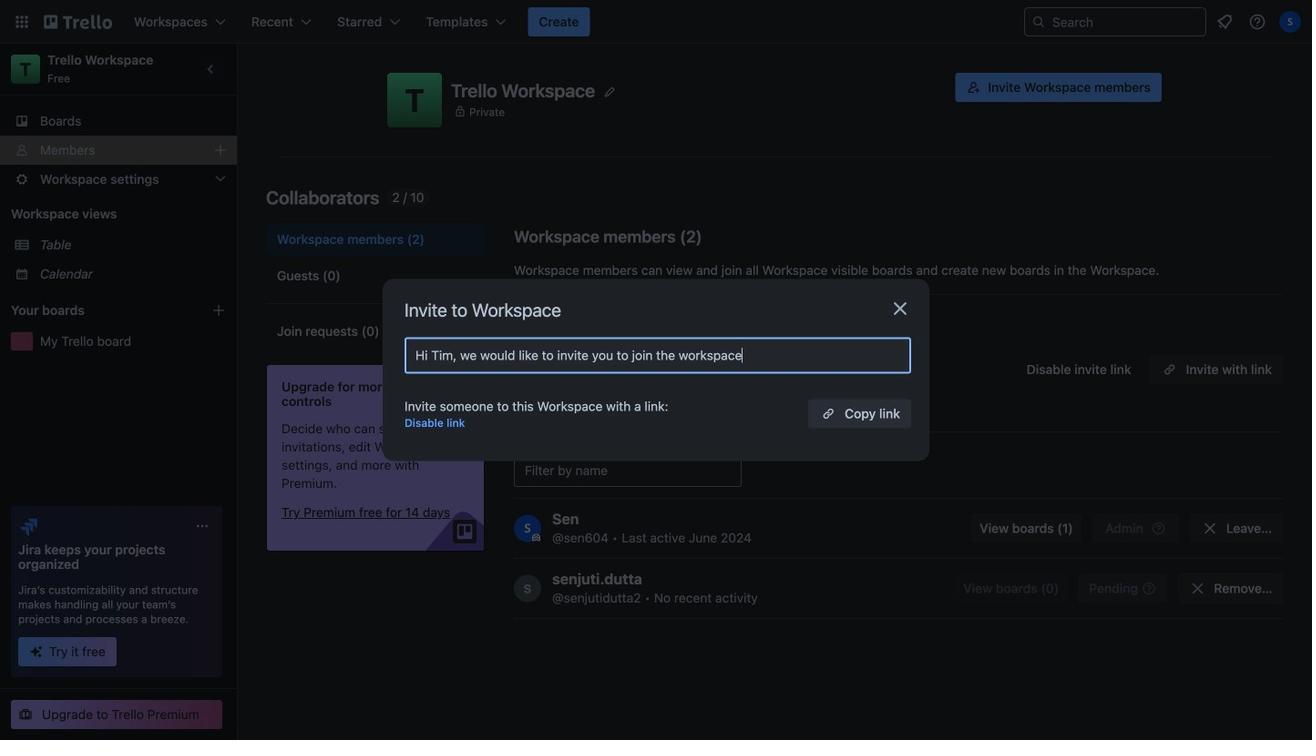 Task type: locate. For each thing, give the bounding box(es) containing it.
0 vertical spatial sen (sen604) image
[[1279, 11, 1301, 33]]

open information menu image
[[1249, 13, 1267, 31]]

Email address or name text field
[[416, 343, 908, 369]]

sen (sen604) image
[[1279, 11, 1301, 33], [514, 515, 541, 543]]

0 horizontal spatial sen (sen604) image
[[514, 515, 541, 543]]

status
[[387, 189, 430, 207]]

sen (sen604) image up the senjuti.dutta (senjutidutta2) image
[[514, 515, 541, 543]]

close image
[[889, 298, 911, 320]]

senjuti.dutta (senjutidutta2) image
[[514, 575, 541, 603]]

None search field
[[1024, 7, 1207, 36]]

workspace navigation collapse icon image
[[199, 57, 224, 82]]

1 vertical spatial sen (sen604) image
[[514, 515, 541, 543]]

search image
[[1032, 15, 1046, 29]]

1 horizontal spatial sen (sen604) image
[[1279, 11, 1301, 33]]

Search field
[[1024, 7, 1207, 36]]

jira image
[[18, 516, 40, 538]]

primary element
[[0, 0, 1312, 44]]

sen (sen604) image right the 'open information menu' "icon"
[[1279, 11, 1301, 33]]



Task type: describe. For each thing, give the bounding box(es) containing it.
add board image
[[211, 303, 226, 318]]

0 notifications image
[[1214, 11, 1236, 33]]

your boards with 1 items element
[[11, 300, 184, 322]]

premium icon image
[[29, 645, 44, 660]]

none search field inside primary element
[[1024, 7, 1207, 36]]

jira image
[[18, 516, 40, 538]]

Filter by name text field
[[514, 455, 742, 488]]



Task type: vqa. For each thing, say whether or not it's contained in the screenshot.
Sen (sen604) image
yes



